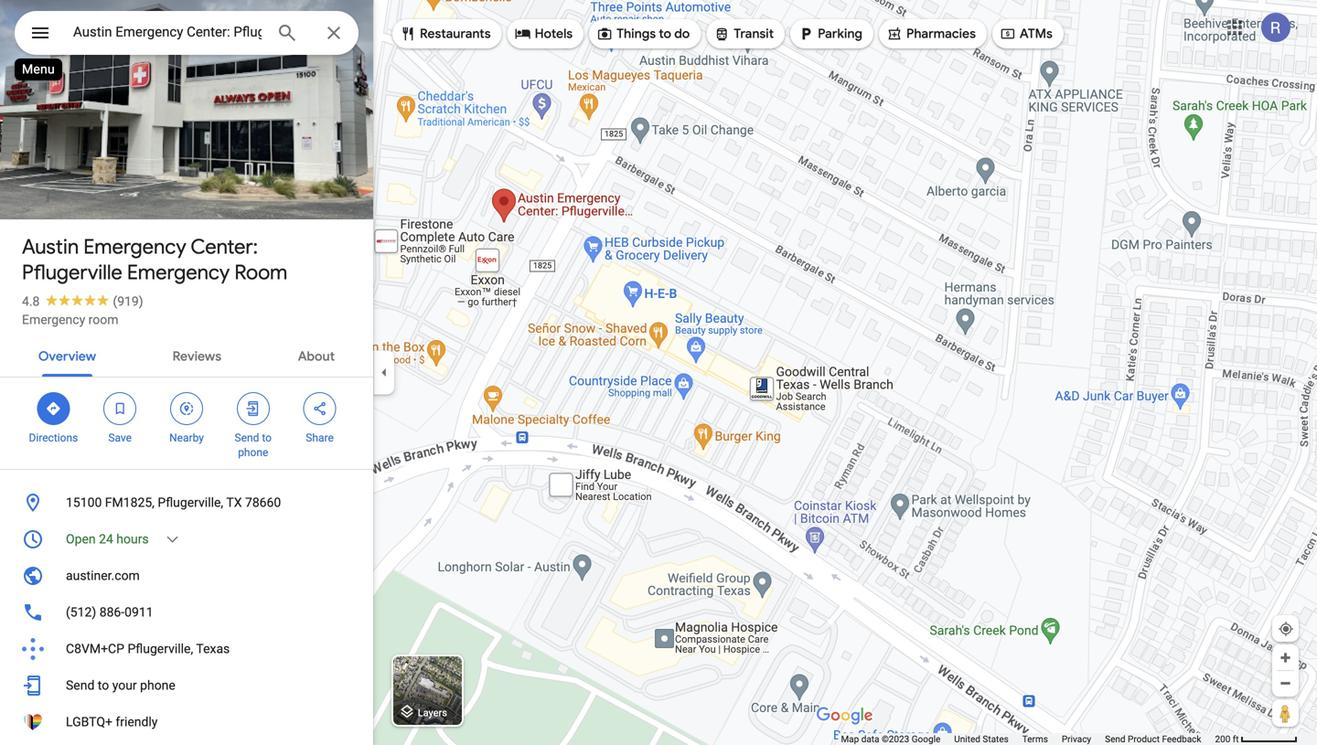 Task type: vqa. For each thing, say whether or not it's contained in the screenshot.
first "67" from the top of the best departing flights MAIN CONTENT
no



Task type: locate. For each thing, give the bounding box(es) containing it.
send up lgbtq+
[[66, 678, 95, 693]]

directions
[[29, 432, 78, 444]]

tab list containing overview
[[0, 333, 373, 377]]

emergency
[[83, 234, 186, 260], [127, 260, 230, 285], [22, 312, 85, 327]]

google
[[912, 734, 940, 745]]

1 vertical spatial phone
[[140, 678, 175, 693]]

 hotels
[[515, 24, 573, 44]]

google maps element
[[0, 0, 1317, 745]]

save
[[108, 432, 132, 444]]

united states
[[954, 734, 1009, 745]]

footer containing map data ©2023 google
[[841, 733, 1215, 745]]

Austin Emergency Center: Pflugerville… field
[[15, 11, 359, 55]]

layers
[[418, 707, 447, 719]]

ft
[[1233, 734, 1239, 745]]


[[886, 24, 903, 44]]

texas
[[196, 642, 230, 657]]

c8vm+cp pflugerville, texas button
[[0, 631, 373, 668]]

pflugerville,
[[158, 495, 223, 510], [128, 642, 193, 657]]

to for send to phone
[[262, 432, 272, 444]]

1 horizontal spatial phone
[[238, 446, 268, 459]]

zoom out image
[[1279, 677, 1292, 691]]

send inside button
[[1105, 734, 1125, 745]]

send down the  at the bottom of the page
[[235, 432, 259, 444]]

phone down the  at the bottom of the page
[[238, 446, 268, 459]]

open
[[66, 532, 96, 547]]

pflugerville, down 0911 at the bottom left
[[128, 642, 193, 657]]

center:
[[191, 234, 258, 260]]

15100
[[66, 495, 102, 510]]

 search field
[[15, 11, 359, 59]]

send for send to phone
[[235, 432, 259, 444]]

austin emergency center: pflugerville emergency room
[[22, 234, 287, 285]]

0 horizontal spatial to
[[98, 678, 109, 693]]

to left your at the left
[[98, 678, 109, 693]]

(512)
[[66, 605, 96, 620]]

 parking
[[798, 24, 862, 44]]

emergency up 919 reviews element
[[127, 260, 230, 285]]

4.8 stars image
[[40, 294, 113, 306]]

pflugerville, up open 24 hours dropdown button
[[158, 495, 223, 510]]

886-
[[99, 605, 125, 620]]

1 horizontal spatial to
[[262, 432, 272, 444]]

2 vertical spatial send
[[1105, 734, 1125, 745]]

hours
[[116, 532, 149, 547]]

map data ©2023 google
[[841, 734, 940, 745]]

google account: ruby anderson  
(rubyanndersson@gmail.com) image
[[1261, 13, 1290, 42]]

send inside button
[[66, 678, 95, 693]]

hours image
[[22, 529, 44, 551]]

emergency down 4.8
[[22, 312, 85, 327]]

do
[[674, 26, 690, 42]]

0 vertical spatial phone
[[238, 446, 268, 459]]

phone right your at the left
[[140, 678, 175, 693]]

photos
[[67, 181, 112, 198]]

map
[[841, 734, 859, 745]]

to
[[659, 26, 671, 42], [262, 432, 272, 444], [98, 678, 109, 693]]

0 vertical spatial to
[[659, 26, 671, 42]]

0 vertical spatial pflugerville,
[[158, 495, 223, 510]]

pflugerville
[[22, 260, 122, 285]]


[[178, 399, 195, 419]]

product
[[1128, 734, 1160, 745]]

tx
[[226, 495, 242, 510]]

send for send to your phone
[[66, 678, 95, 693]]

lgbtq+ friendly
[[66, 715, 158, 730]]


[[714, 24, 730, 44]]

emergency inside emergency room button
[[22, 312, 85, 327]]

send left product
[[1105, 734, 1125, 745]]

send for send product feedback
[[1105, 734, 1125, 745]]

0911
[[125, 605, 153, 620]]

privacy button
[[1062, 733, 1091, 745]]

send to your phone
[[66, 678, 175, 693]]

to left share
[[262, 432, 272, 444]]

phone
[[238, 446, 268, 459], [140, 678, 175, 693]]

send
[[235, 432, 259, 444], [66, 678, 95, 693], [1105, 734, 1125, 745]]

2 horizontal spatial to
[[659, 26, 671, 42]]

1 vertical spatial pflugerville,
[[128, 642, 193, 657]]

things
[[617, 26, 656, 42]]

united states button
[[954, 733, 1009, 745]]

c8vm+cp
[[66, 642, 124, 657]]

(512) 886-0911
[[66, 605, 153, 620]]

 restaurants
[[400, 24, 491, 44]]

austiner.com
[[66, 568, 140, 584]]

©2023
[[882, 734, 909, 745]]

c8vm+cp pflugerville, texas
[[66, 642, 230, 657]]

united
[[954, 734, 980, 745]]

0 horizontal spatial send
[[66, 678, 95, 693]]

 button
[[15, 11, 66, 59]]

to inside button
[[98, 678, 109, 693]]

1 vertical spatial send
[[66, 678, 95, 693]]

(512) 886-0911 button
[[0, 594, 373, 631]]

about button
[[283, 333, 350, 377]]

states
[[983, 734, 1009, 745]]

2 vertical spatial to
[[98, 678, 109, 693]]

send inside send to phone
[[235, 432, 259, 444]]

footer
[[841, 733, 1215, 745]]

1 horizontal spatial send
[[235, 432, 259, 444]]

23 photos button
[[14, 174, 119, 206]]


[[45, 399, 62, 419]]

1 vertical spatial to
[[262, 432, 272, 444]]

to left do
[[659, 26, 671, 42]]

reviews
[[173, 348, 221, 365]]

0 vertical spatial send
[[235, 432, 259, 444]]

None field
[[73, 21, 262, 43]]

0 horizontal spatial phone
[[140, 678, 175, 693]]

tab list
[[0, 333, 373, 377]]

information for austin emergency center: pflugerville emergency room region
[[0, 485, 373, 741]]

pharmacies
[[906, 26, 976, 42]]

parking
[[818, 26, 862, 42]]

2 horizontal spatial send
[[1105, 734, 1125, 745]]

to inside send to phone
[[262, 432, 272, 444]]



Task type: describe. For each thing, give the bounding box(es) containing it.
15100 fm1825, pflugerville, tx 78660
[[66, 495, 281, 510]]

your
[[112, 678, 137, 693]]

23 photos
[[47, 181, 112, 198]]

austin emergency center: pflugerville emergency room main content
[[0, 0, 373, 745]]

none field inside austin emergency center: pflugerville… field
[[73, 21, 262, 43]]

friendly
[[116, 715, 158, 730]]


[[29, 20, 51, 46]]

transit
[[734, 26, 774, 42]]

photo of austin emergency center: pflugerville emergency room image
[[0, 0, 373, 250]]


[[112, 399, 128, 419]]

919 reviews element
[[113, 294, 143, 309]]

collapse side panel image
[[374, 363, 394, 383]]

emergency room button
[[22, 311, 118, 329]]


[[1000, 24, 1016, 44]]

 pharmacies
[[886, 24, 976, 44]]


[[311, 399, 328, 419]]

zoom in image
[[1279, 651, 1292, 665]]

terms
[[1022, 734, 1048, 745]]

show street view coverage image
[[1272, 700, 1299, 727]]

overview button
[[24, 333, 111, 377]]

austiner.com link
[[0, 558, 373, 594]]

hotels
[[535, 26, 573, 42]]

 things to do
[[596, 24, 690, 44]]

phone inside button
[[140, 678, 175, 693]]

austin
[[22, 234, 79, 260]]

open 24 hours
[[66, 532, 149, 547]]

pflugerville, inside c8vm+cp pflugerville, texas button
[[128, 642, 193, 657]]

about
[[298, 348, 335, 365]]

78660
[[245, 495, 281, 510]]

send product feedback
[[1105, 734, 1201, 745]]

show your location image
[[1278, 621, 1294, 637]]

200 ft button
[[1215, 734, 1298, 745]]

reviews button
[[158, 333, 236, 377]]


[[515, 24, 531, 44]]

4.8
[[22, 294, 40, 309]]


[[596, 24, 613, 44]]

actions for austin emergency center: pflugerville emergency room region
[[0, 378, 373, 469]]

send to phone
[[235, 432, 272, 459]]

send product feedback button
[[1105, 733, 1201, 745]]

feedback
[[1162, 734, 1201, 745]]

footer inside google maps element
[[841, 733, 1215, 745]]

to for send to your phone
[[98, 678, 109, 693]]

atms
[[1020, 26, 1053, 42]]

terms button
[[1022, 733, 1048, 745]]

emergency up (919)
[[83, 234, 186, 260]]

lgbtq+
[[66, 715, 112, 730]]


[[798, 24, 814, 44]]

to inside  things to do
[[659, 26, 671, 42]]

(919)
[[113, 294, 143, 309]]

restaurants
[[420, 26, 491, 42]]

 atms
[[1000, 24, 1053, 44]]

emergency room
[[22, 312, 118, 327]]

data
[[861, 734, 879, 745]]

23
[[47, 181, 63, 198]]

overview
[[38, 348, 96, 365]]

show open hours for the week image
[[164, 531, 181, 548]]

share
[[306, 432, 334, 444]]

open 24 hours button
[[0, 521, 373, 558]]

phone inside send to phone
[[238, 446, 268, 459]]


[[245, 399, 261, 419]]

send to your phone button
[[0, 668, 373, 704]]

 transit
[[714, 24, 774, 44]]

200 ft
[[1215, 734, 1239, 745]]

15100 fm1825, pflugerville, tx 78660 button
[[0, 485, 373, 521]]

tab list inside google maps element
[[0, 333, 373, 377]]

privacy
[[1062, 734, 1091, 745]]

room
[[234, 260, 287, 285]]

24
[[99, 532, 113, 547]]

200
[[1215, 734, 1230, 745]]


[[400, 24, 416, 44]]

fm1825,
[[105, 495, 155, 510]]

pflugerville, inside 15100 fm1825, pflugerville, tx 78660 button
[[158, 495, 223, 510]]

nearby
[[169, 432, 204, 444]]



